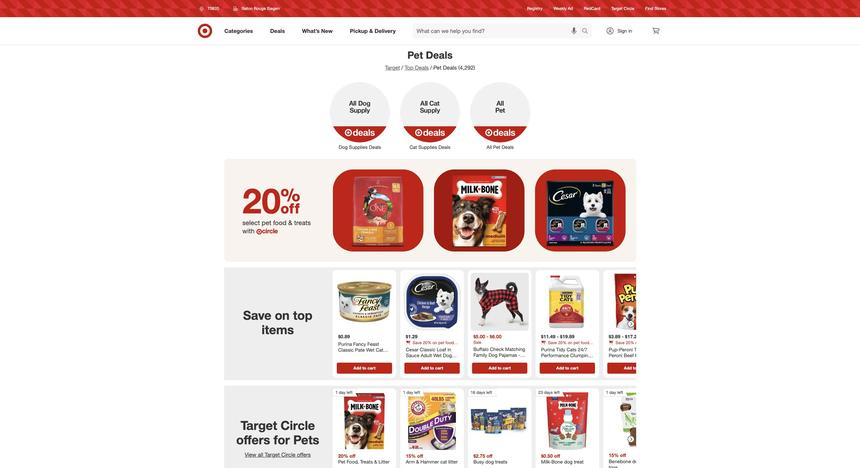 Task type: vqa. For each thing, say whether or not it's contained in the screenshot.
first to from the right
yes



Task type: locate. For each thing, give the bounding box(es) containing it.
5 add to cart from the left
[[624, 366, 646, 371]]

pet up top deals link
[[408, 49, 423, 61]]

0 horizontal spatial food
[[338, 353, 349, 359]]

sale
[[474, 340, 482, 345]]

dog
[[339, 144, 348, 150], [489, 353, 498, 358], [443, 353, 452, 359], [625, 359, 634, 365]]

off right $2.75
[[487, 454, 493, 459]]

litter inside 15% off arm & hammer cat litter
[[449, 460, 458, 465]]

target circle link
[[612, 6, 635, 12]]

2 / from the left
[[431, 64, 432, 71]]

0 horizontal spatial cats
[[541, 365, 551, 371]]

& right food,
[[374, 460, 377, 465]]

1 horizontal spatial 1
[[403, 391, 406, 396]]

on down $19.89
[[568, 340, 573, 346]]

0 vertical spatial cat
[[410, 144, 417, 150]]

treats down $11.49
[[541, 346, 552, 351]]

pet up flavor on the bottom right of page
[[642, 340, 648, 346]]

litter up beef
[[629, 346, 637, 351]]

pajamas
[[499, 353, 517, 358]]

classic up can
[[338, 347, 354, 353]]

litter
[[426, 346, 434, 351], [561, 346, 569, 351], [629, 346, 637, 351], [449, 460, 458, 465]]

add to cart for purina fancy feast classic pate wet cat food can - 3oz
[[354, 366, 376, 371]]

1 horizontal spatial wet
[[433, 353, 442, 359]]

-
[[487, 334, 489, 340], [557, 334, 559, 340], [622, 334, 624, 340], [519, 353, 521, 358], [361, 353, 363, 359], [505, 359, 507, 364], [418, 359, 420, 365]]

to down 3oz
[[362, 366, 366, 371]]

23
[[539, 391, 543, 396]]

& right arm
[[416, 460, 419, 465]]

classic up adult in the bottom of the page
[[420, 347, 436, 353]]

- left 3.5oz
[[418, 359, 420, 365]]

for
[[563, 359, 568, 365], [274, 433, 290, 448]]

treats inside 20% off pet food, treats & litter
[[360, 460, 373, 465]]

cats
[[567, 347, 577, 353], [541, 365, 551, 371]]

0 vertical spatial offers
[[236, 433, 270, 448]]

wet inside $0.89 purina fancy feast classic pate wet cat food can - 3oz
[[366, 347, 375, 353]]

pet for $11.49 - $19.89
[[574, 340, 580, 346]]

days right 16
[[477, 391, 485, 396]]

1 horizontal spatial /
[[431, 64, 432, 71]]

litter down performance
[[550, 359, 561, 365]]

1 and from the left
[[418, 346, 425, 351]]

purina up performance
[[541, 347, 555, 353]]

wet inside cesar classic loaf in sauce adult wet dog food - 3.5oz
[[433, 353, 442, 359]]

pet left food,
[[338, 460, 345, 465]]

pickup & delivery link
[[344, 23, 405, 38]]

off for pet
[[350, 454, 356, 459]]

1 day left
[[336, 391, 353, 396], [403, 391, 420, 396], [606, 391, 623, 396]]

save 20% on pet food, treats and litter down $19.89
[[541, 340, 590, 351]]

and up beef
[[621, 346, 628, 351]]

target inside target circle offers for pets
[[241, 419, 277, 434]]

litter for classic
[[426, 346, 434, 351]]

pet up 24/7
[[574, 340, 580, 346]]

cats right tidy
[[567, 347, 577, 353]]

0 horizontal spatial wet
[[366, 347, 375, 353]]

add to cart button down 3oz
[[337, 363, 392, 374]]

3 1 day left from the left
[[606, 391, 623, 396]]

$0.50
[[541, 454, 553, 459]]

add to cart button down pajamas
[[472, 363, 528, 374]]

/
[[402, 64, 404, 71], [431, 64, 432, 71]]

15% for benebone
[[609, 453, 619, 459]]

supplies for dog
[[349, 144, 368, 150]]

on down $17.29
[[636, 340, 640, 346]]

1 horizontal spatial cats
[[567, 347, 577, 353]]

add to cart button down performance
[[540, 363, 595, 374]]

hammer
[[421, 460, 439, 465]]

supplies
[[349, 144, 368, 150], [419, 144, 437, 150]]

treats for $11.49 - $19.89
[[541, 346, 552, 351]]

0 vertical spatial for
[[563, 359, 568, 365]]

to down 3.5oz
[[430, 366, 434, 371]]

0 horizontal spatial cat
[[376, 347, 383, 353]]

1 vertical spatial in
[[448, 347, 451, 353]]

food
[[338, 353, 349, 359], [406, 359, 417, 365]]

dog inside the $5.00 - $6.00 sale buffalo check matching family dog pajamas - wondershop™ - black/red
[[489, 353, 498, 358]]

4 add to cart from the left
[[557, 366, 579, 371]]

0 horizontal spatial 1 day left
[[336, 391, 353, 396]]

2 add from the left
[[421, 366, 429, 371]]

new
[[321, 27, 333, 34]]

4 to from the left
[[566, 366, 570, 371]]

and up adult in the bottom of the page
[[418, 346, 425, 351]]

day
[[339, 391, 346, 396], [407, 391, 413, 396], [610, 391, 616, 396]]

food, for purina tidy cats 24/7 performance clumping cat litter for multiple cats
[[581, 340, 590, 346]]

4 add from the left
[[557, 366, 564, 371]]

0 horizontal spatial 15%
[[406, 454, 416, 459]]

$17.29
[[625, 334, 640, 340]]

add to cart down 3.5oz
[[421, 366, 443, 371]]

sauce
[[406, 353, 420, 359]]

0 horizontal spatial dog
[[486, 460, 494, 465]]

2 days from the left
[[544, 391, 553, 396]]

0 horizontal spatial classic
[[338, 347, 354, 353]]

view
[[245, 452, 256, 459]]

day for 15% off arm & hammer cat litter
[[407, 391, 413, 396]]

0 horizontal spatial offers
[[236, 433, 270, 448]]

2 horizontal spatial food,
[[649, 340, 658, 346]]

2 vertical spatial cat
[[541, 359, 549, 365]]

target left top
[[385, 64, 400, 71]]

4 cart from the left
[[571, 366, 579, 371]]

20% down $17.29
[[626, 340, 635, 346]]

4 add to cart button from the left
[[540, 363, 595, 374]]

$2.75 off busy dog treats
[[474, 454, 508, 465]]

on for $3.89 - $17.29
[[636, 340, 640, 346]]

$3.89
[[609, 334, 621, 340]]

2 supplies from the left
[[419, 144, 437, 150]]

add to cart button down adult in the bottom of the page
[[405, 363, 460, 374]]

add to cart down wondershop™
[[489, 366, 511, 371]]

- down matching
[[519, 353, 521, 358]]

off inside the $0.50 off milk-bone dog treat
[[554, 454, 560, 459]]

save 20% on pet food, treats and litter for peroni
[[609, 340, 658, 351]]

circle
[[262, 227, 278, 235]]

2 add to cart button from the left
[[405, 363, 460, 374]]

1 day left for 20% off pet food, treats & litter
[[336, 391, 353, 396]]

pickup & delivery
[[350, 27, 396, 34]]

off up bone
[[554, 454, 560, 459]]

1 to from the left
[[362, 366, 366, 371]]

food left can
[[338, 353, 349, 359]]

treats down $3.89
[[609, 346, 620, 351]]

$0.50 off milk-bone dog treat
[[541, 454, 584, 465]]

2 horizontal spatial 1 day left
[[606, 391, 623, 396]]

to down wondershop™
[[498, 366, 502, 371]]

& inside pickup & delivery link
[[370, 27, 373, 34]]

2 horizontal spatial dog
[[633, 459, 641, 465]]

2 horizontal spatial cat
[[541, 359, 549, 365]]

& inside "select pet food & treats with"
[[289, 219, 293, 227]]

3 cart from the left
[[503, 366, 511, 371]]

add down 3.5oz
[[421, 366, 429, 371]]

cart for purina tidy cats 24/7 performance clumping cat litter for multiple cats
[[571, 366, 579, 371]]

litter
[[550, 359, 561, 365], [379, 460, 390, 465]]

treats up sauce
[[406, 346, 416, 351]]

1 horizontal spatial supplies
[[419, 144, 437, 150]]

0 horizontal spatial food,
[[446, 340, 455, 346]]

1 horizontal spatial offers
[[297, 452, 311, 459]]

off inside 15% off arm & hammer cat litter
[[417, 454, 423, 459]]

for inside purina tidy cats 24/7 performance clumping cat litter for multiple cats
[[563, 359, 568, 365]]

to
[[362, 366, 366, 371], [430, 366, 434, 371], [498, 366, 502, 371], [566, 366, 570, 371], [633, 366, 637, 371]]

cart down flavor on the bottom right of page
[[638, 366, 646, 371]]

1 horizontal spatial 1 day left
[[403, 391, 420, 396]]

3 add from the left
[[489, 366, 497, 371]]

15% for arm
[[406, 454, 416, 459]]

& right food
[[289, 219, 293, 227]]

3 to from the left
[[498, 366, 502, 371]]

cart for pup-peroni treats peroni beef flavor chewy dog treats
[[638, 366, 646, 371]]

1 horizontal spatial food,
[[581, 340, 590, 346]]

add to cart button down beef
[[608, 363, 663, 374]]

1 food, from the left
[[446, 340, 455, 346]]

0 horizontal spatial day
[[339, 391, 346, 396]]

dog inside $2.75 off busy dog treats
[[486, 460, 494, 465]]

2 to from the left
[[430, 366, 434, 371]]

what's new link
[[296, 23, 342, 38]]

food inside cesar classic loaf in sauce adult wet dog food - 3.5oz
[[406, 359, 417, 365]]

to for cesar classic loaf in sauce adult wet dog food - 3.5oz
[[430, 366, 434, 371]]

peroni
[[620, 347, 633, 353], [609, 353, 623, 359]]

0 horizontal spatial litter
[[379, 460, 390, 465]]

2 horizontal spatial 1
[[606, 391, 609, 396]]

search
[[579, 28, 596, 35]]

purina tidy cats 24/7 performance clumping cat litter for multiple cats image
[[539, 273, 597, 331]]

1 horizontal spatial litter
[[550, 359, 561, 365]]

2 left from the left
[[415, 391, 420, 396]]

& inside 20% off pet food, treats & litter
[[374, 460, 377, 465]]

for up view all target circle offers
[[274, 433, 290, 448]]

0 vertical spatial treats
[[635, 347, 647, 353]]

0 horizontal spatial in
[[448, 347, 451, 353]]

in right sign
[[629, 28, 633, 34]]

2 horizontal spatial day
[[610, 391, 616, 396]]

0 horizontal spatial supplies
[[349, 144, 368, 150]]

3 add to cart from the left
[[489, 366, 511, 371]]

1 vertical spatial for
[[274, 433, 290, 448]]

1 horizontal spatial in
[[629, 28, 633, 34]]

circle inside target circle offers for pets
[[281, 419, 315, 434]]

benebone
[[609, 459, 631, 465]]

on up the loaf on the bottom of the page
[[433, 340, 437, 346]]

to down beef
[[633, 366, 637, 371]]

2 horizontal spatial save 20% on pet food, treats and litter
[[609, 340, 658, 351]]

3 save 20% on pet food, treats and litter from the left
[[609, 340, 658, 351]]

1 add from the left
[[354, 366, 361, 371]]

to down performance
[[566, 366, 570, 371]]

find stores link
[[646, 6, 667, 12]]

1 horizontal spatial dog
[[564, 460, 573, 465]]

offers inside view all target circle offers link
[[297, 452, 311, 459]]

treats right busy on the right
[[495, 460, 508, 465]]

add for buffalo check matching family dog pajamas - wondershop™ - black/red
[[489, 366, 497, 371]]

add to cart button for pup-peroni treats peroni beef flavor chewy dog treats
[[608, 363, 663, 374]]

add for cesar classic loaf in sauce adult wet dog food - 3.5oz
[[421, 366, 429, 371]]

1 vertical spatial litter
[[379, 460, 390, 465]]

(4,292)
[[459, 64, 475, 71]]

1 horizontal spatial cat
[[410, 144, 417, 150]]

15% inside 15% off arm & hammer cat litter
[[406, 454, 416, 459]]

2 vertical spatial treats
[[360, 460, 373, 465]]

siegen
[[267, 6, 280, 11]]

save on top items
[[243, 308, 313, 337]]

add for pup-peroni treats peroni beef flavor chewy dog treats
[[624, 366, 632, 371]]

add to cart for purina tidy cats 24/7 performance clumping cat litter for multiple cats
[[557, 366, 579, 371]]

0 vertical spatial in
[[629, 28, 633, 34]]

1 day left for 15% off benebone dog chew toys
[[606, 391, 623, 396]]

0 horizontal spatial save 20% on pet food, treats and litter
[[406, 340, 455, 351]]

1 for 15% off benebone dog chew toys
[[606, 391, 609, 396]]

save for $3.89 - $17.29
[[616, 340, 625, 346]]

days
[[477, 391, 485, 396], [544, 391, 553, 396]]

20
[[243, 180, 301, 222]]

off up 'benebone'
[[620, 453, 626, 459]]

weekly
[[554, 6, 567, 11]]

add down wondershop™
[[489, 366, 497, 371]]

0 vertical spatial circle
[[624, 6, 635, 11]]

wet up 3oz
[[366, 347, 375, 353]]

add to cart down beef
[[624, 366, 646, 371]]

treats inside $2.75 off busy dog treats
[[495, 460, 508, 465]]

20% for tidy
[[558, 340, 567, 346]]

1 supplies from the left
[[349, 144, 368, 150]]

&
[[370, 27, 373, 34], [289, 219, 293, 227], [374, 460, 377, 465], [416, 460, 419, 465]]

5 to from the left
[[633, 366, 637, 371]]

off inside 20% off pet food, treats & litter
[[350, 454, 356, 459]]

feast
[[367, 341, 379, 347]]

dog left treat
[[564, 460, 573, 465]]

dog for chew
[[633, 459, 641, 465]]

all pet deals link
[[465, 81, 536, 151]]

delivery
[[375, 27, 396, 34]]

dog left chew
[[633, 459, 641, 465]]

1 horizontal spatial for
[[563, 359, 568, 365]]

target up the sign in link
[[612, 6, 623, 11]]

1 horizontal spatial classic
[[420, 347, 436, 353]]

/ right top deals link
[[431, 64, 432, 71]]

treats
[[635, 347, 647, 353], [636, 359, 648, 365], [360, 460, 373, 465]]

stores
[[655, 6, 667, 11]]

1 add to cart button from the left
[[337, 363, 392, 374]]

2 save 20% on pet food, treats and litter from the left
[[541, 340, 590, 351]]

target right all
[[265, 452, 280, 459]]

cat inside purina tidy cats 24/7 performance clumping cat litter for multiple cats
[[541, 359, 549, 365]]

off inside '15% off benebone dog chew toys'
[[620, 453, 626, 459]]

15% up 'benebone'
[[609, 453, 619, 459]]

in right the loaf on the bottom of the page
[[448, 347, 451, 353]]

pet
[[408, 49, 423, 61], [434, 64, 442, 71], [494, 144, 501, 150], [338, 460, 345, 465]]

2 1 from the left
[[403, 391, 406, 396]]

pate
[[355, 347, 365, 353]]

beef
[[624, 353, 634, 359]]

add to cart for pup-peroni treats peroni beef flavor chewy dog treats
[[624, 366, 646, 371]]

1 days from the left
[[477, 391, 485, 396]]

treats up flavor on the bottom right of page
[[635, 347, 647, 353]]

16
[[471, 391, 476, 396]]

1 1 day left from the left
[[336, 391, 353, 396]]

5 left from the left
[[618, 391, 623, 396]]

peroni up chewy
[[609, 353, 623, 359]]

dog inside '15% off benebone dog chew toys'
[[633, 459, 641, 465]]

left for 20% off pet food, treats & litter
[[347, 391, 353, 396]]

cart down 3oz
[[368, 366, 376, 371]]

2 1 day left from the left
[[403, 391, 420, 396]]

target
[[612, 6, 623, 11], [385, 64, 400, 71], [241, 419, 277, 434], [265, 452, 280, 459]]

20% up tidy
[[558, 340, 567, 346]]

weekly ad
[[554, 6, 573, 11]]

off up hammer
[[417, 454, 423, 459]]

3 add to cart button from the left
[[472, 363, 528, 374]]

1 1 from the left
[[336, 391, 338, 396]]

litter inside purina tidy cats 24/7 performance clumping cat litter for multiple cats
[[550, 359, 561, 365]]

dog supplies deals link
[[325, 81, 395, 151]]

0 horizontal spatial days
[[477, 391, 485, 396]]

off for milk-
[[554, 454, 560, 459]]

0 horizontal spatial /
[[402, 64, 404, 71]]

cats down performance
[[541, 365, 551, 371]]

0 horizontal spatial and
[[418, 346, 425, 351]]

add down performance
[[557, 366, 564, 371]]

2 horizontal spatial and
[[621, 346, 628, 351]]

0 vertical spatial litter
[[550, 359, 561, 365]]

add down can
[[354, 366, 361, 371]]

1 vertical spatial treats
[[636, 359, 648, 365]]

off for arm
[[417, 454, 423, 459]]

3 1 from the left
[[606, 391, 609, 396]]

0 horizontal spatial for
[[274, 433, 290, 448]]

1 add to cart from the left
[[354, 366, 376, 371]]

registry
[[528, 6, 543, 11]]

litter right the cat
[[449, 460, 458, 465]]

save 20% on pet food, treats and litter down $17.29
[[609, 340, 658, 351]]

dog inside cesar classic loaf in sauce adult wet dog food - 3.5oz
[[443, 353, 452, 359]]

litter left arm
[[379, 460, 390, 465]]

pup-peroni treats peroni beef flavor chewy dog treats image
[[606, 273, 664, 331]]

2 food, from the left
[[581, 340, 590, 346]]

15%
[[609, 453, 619, 459], [406, 454, 416, 459]]

pet up the loaf on the bottom of the page
[[439, 340, 445, 346]]

cesar classic loaf in sauce adult wet dog food - 3.5oz image
[[403, 273, 461, 331]]

1 horizontal spatial food
[[406, 359, 417, 365]]

4 left from the left
[[554, 391, 560, 396]]

cart down cesar classic loaf in sauce adult wet dog food - 3.5oz
[[435, 366, 443, 371]]

circle for target circle
[[624, 6, 635, 11]]

1 left from the left
[[347, 391, 353, 396]]

food down sauce
[[406, 359, 417, 365]]

food inside $0.89 purina fancy feast classic pate wet cat food can - 3oz
[[338, 353, 349, 359]]

treats right food
[[294, 219, 311, 227]]

1 horizontal spatial purina
[[541, 347, 555, 353]]

to for purina tidy cats 24/7 performance clumping cat litter for multiple cats
[[566, 366, 570, 371]]

0 horizontal spatial 1
[[336, 391, 338, 396]]

1 day from the left
[[339, 391, 346, 396]]

add to cart down multiple
[[557, 366, 579, 371]]

$0.89
[[338, 334, 350, 340]]

offers up 'view'
[[236, 433, 270, 448]]

1 horizontal spatial and
[[553, 346, 560, 351]]

1 cart from the left
[[368, 366, 376, 371]]

save for $1.29
[[413, 340, 422, 346]]

24/7
[[578, 347, 588, 353]]

15% inside '15% off benebone dog chew toys'
[[609, 453, 619, 459]]

- inside cesar classic loaf in sauce adult wet dog food - 3.5oz
[[418, 359, 420, 365]]

3 day from the left
[[610, 391, 616, 396]]

all
[[487, 144, 492, 150]]

5 add from the left
[[624, 366, 632, 371]]

view all target circle offers link
[[243, 450, 312, 461]]

$19.89
[[560, 334, 575, 340]]

litter down $19.89
[[561, 346, 569, 351]]

pet up circle
[[262, 219, 272, 227]]

2 day from the left
[[407, 391, 413, 396]]

1 horizontal spatial 15%
[[609, 453, 619, 459]]

1 save 20% on pet food, treats and litter from the left
[[406, 340, 455, 351]]

wet
[[366, 347, 375, 353], [433, 353, 442, 359]]

add to cart for buffalo check matching family dog pajamas - wondershop™ - black/red
[[489, 366, 511, 371]]

1 horizontal spatial day
[[407, 391, 413, 396]]

1 vertical spatial cat
[[376, 347, 383, 353]]

2 cart from the left
[[435, 366, 443, 371]]

purina inside $0.89 purina fancy feast classic pate wet cat food can - 3oz
[[338, 341, 352, 347]]

off inside $2.75 off busy dog treats
[[487, 454, 493, 459]]

1 vertical spatial cats
[[541, 365, 551, 371]]

pet right all
[[494, 144, 501, 150]]

on inside save on top items
[[275, 308, 290, 323]]

$1.29
[[406, 334, 418, 340]]

family
[[474, 353, 487, 358]]

20% up adult in the bottom of the page
[[423, 340, 432, 346]]

dog
[[633, 459, 641, 465], [486, 460, 494, 465], [564, 460, 573, 465]]

for down performance
[[563, 359, 568, 365]]

days right 23
[[544, 391, 553, 396]]

- left 3oz
[[361, 353, 363, 359]]

treats inside "select pet food & treats with"
[[294, 219, 311, 227]]

wondershop™
[[474, 359, 504, 364]]

- right $3.89
[[622, 334, 624, 340]]

5 cart from the left
[[638, 366, 646, 371]]

cart down pajamas
[[503, 366, 511, 371]]

1
[[336, 391, 338, 396], [403, 391, 406, 396], [606, 391, 609, 396]]

with
[[243, 227, 255, 235]]

3 food, from the left
[[649, 340, 658, 346]]

off
[[620, 453, 626, 459], [350, 454, 356, 459], [417, 454, 423, 459], [487, 454, 493, 459], [554, 454, 560, 459]]

1 horizontal spatial days
[[544, 391, 553, 396]]

to for buffalo check matching family dog pajamas - wondershop™ - black/red
[[498, 366, 502, 371]]

3 and from the left
[[621, 346, 628, 351]]

redcard link
[[584, 6, 601, 12]]

add to cart down 3oz
[[354, 366, 376, 371]]

treats right food,
[[360, 460, 373, 465]]

- down pajamas
[[505, 359, 507, 364]]

20% up food,
[[338, 454, 348, 459]]

2 add to cart from the left
[[421, 366, 443, 371]]

chew
[[642, 459, 654, 465]]

15% up arm
[[406, 454, 416, 459]]

treats down flavor on the bottom right of page
[[636, 359, 648, 365]]

5 add to cart button from the left
[[608, 363, 663, 374]]

save
[[243, 308, 271, 323], [413, 340, 422, 346], [548, 340, 557, 346], [616, 340, 625, 346]]

on for $11.49 - $19.89
[[568, 340, 573, 346]]

redcard
[[584, 6, 601, 11]]

and up performance
[[553, 346, 560, 351]]

2 and from the left
[[553, 346, 560, 351]]

cart for purina fancy feast classic pate wet cat food can - 3oz
[[368, 366, 376, 371]]

20%
[[423, 340, 432, 346], [558, 340, 567, 346], [626, 340, 635, 346], [338, 454, 348, 459]]

1 vertical spatial offers
[[297, 452, 311, 459]]

& right pickup
[[370, 27, 373, 34]]

1 vertical spatial circle
[[281, 419, 315, 434]]

3 left from the left
[[487, 391, 492, 396]]

offers down pets
[[297, 452, 311, 459]]

0 horizontal spatial purina
[[338, 341, 352, 347]]

and
[[418, 346, 425, 351], [553, 346, 560, 351], [621, 346, 628, 351]]

food, for cesar classic loaf in sauce adult wet dog food - 3.5oz
[[446, 340, 455, 346]]

20% inside 20% off pet food, treats & litter
[[338, 454, 348, 459]]

save inside save on top items
[[243, 308, 271, 323]]

/ left top
[[402, 64, 404, 71]]

supplies for cat
[[419, 144, 437, 150]]

all
[[258, 452, 263, 459]]

adult
[[421, 353, 432, 359]]

add for purina tidy cats 24/7 performance clumping cat litter for multiple cats
[[557, 366, 564, 371]]

target up all
[[241, 419, 277, 434]]

1 horizontal spatial save 20% on pet food, treats and litter
[[541, 340, 590, 351]]

litter up adult in the bottom of the page
[[426, 346, 434, 351]]



Task type: describe. For each thing, give the bounding box(es) containing it.
litter for peroni
[[629, 346, 637, 351]]

$6.00
[[490, 334, 502, 340]]

20% off pet food, treats & litter
[[338, 454, 390, 465]]

classic inside cesar classic loaf in sauce adult wet dog food - 3.5oz
[[420, 347, 436, 353]]

cat
[[440, 460, 447, 465]]

0 vertical spatial cats
[[567, 347, 577, 353]]

toys
[[609, 465, 618, 469]]

$11.49 - $19.89
[[541, 334, 575, 340]]

cart for buffalo check matching family dog pajamas - wondershop™ - black/red
[[503, 366, 511, 371]]

ad
[[568, 6, 573, 11]]

70820 button
[[195, 2, 226, 15]]

categories
[[225, 27, 253, 34]]

treats for $3.89 - $17.29
[[609, 346, 620, 351]]

dog inside 'pup-peroni treats peroni beef flavor chewy dog treats'
[[625, 359, 634, 365]]

add to cart button for buffalo check matching family dog pajamas - wondershop™ - black/red
[[472, 363, 528, 374]]

fancy
[[353, 341, 366, 347]]

food
[[273, 219, 287, 227]]

pet right top deals link
[[434, 64, 442, 71]]

save 20% on pet food, treats and litter for classic
[[406, 340, 455, 351]]

3oz
[[364, 353, 372, 359]]

add to cart button for purina tidy cats 24/7 performance clumping cat litter for multiple cats
[[540, 363, 595, 374]]

3.5oz
[[422, 359, 433, 365]]

what's
[[302, 27, 320, 34]]

and for tidy
[[553, 346, 560, 351]]

pet inside "select pet food & treats with"
[[262, 219, 272, 227]]

pet for $1.29
[[439, 340, 445, 346]]

cesar
[[406, 347, 419, 353]]

wet for fancy
[[366, 347, 375, 353]]

sign in link
[[600, 23, 643, 38]]

day for 15% off benebone dog chew toys
[[610, 391, 616, 396]]

- right $5.00
[[487, 334, 489, 340]]

- left $19.89
[[557, 334, 559, 340]]

sign
[[618, 28, 628, 34]]

off for busy
[[487, 454, 493, 459]]

view all target circle offers
[[245, 452, 311, 459]]

baton rouge siegen button
[[229, 2, 285, 15]]

purina tidy cats 24/7 performance clumping cat litter for multiple cats
[[541, 347, 591, 371]]

check
[[490, 347, 504, 352]]

days for $0.50
[[544, 391, 553, 396]]

$5.00 - $6.00 sale buffalo check matching family dog pajamas - wondershop™ - black/red
[[474, 334, 525, 370]]

bone
[[552, 460, 563, 465]]

70820
[[208, 6, 219, 11]]

cat supplies deals
[[410, 144, 451, 150]]

target circle offers for pets
[[236, 419, 319, 448]]

2 vertical spatial circle
[[281, 452, 296, 459]]

save for $11.49 - $19.89
[[548, 340, 557, 346]]

pet inside 20% off pet food, treats & litter
[[338, 460, 345, 465]]

cart for cesar classic loaf in sauce adult wet dog food - 3.5oz
[[435, 366, 443, 371]]

what's new
[[302, 27, 333, 34]]

to for purina fancy feast classic pate wet cat food can - 3oz
[[362, 366, 366, 371]]

left for $0.50 off milk-bone dog treat
[[554, 391, 560, 396]]

clumping
[[571, 353, 591, 359]]

in inside cesar classic loaf in sauce adult wet dog food - 3.5oz
[[448, 347, 451, 353]]

and for peroni
[[621, 346, 628, 351]]

sign in
[[618, 28, 633, 34]]

milk-
[[541, 460, 552, 465]]

$11.49
[[541, 334, 556, 340]]

select pet food & treats with
[[243, 219, 311, 235]]

buffalo check matching family dog pajamas - wondershop™ - black/red image
[[471, 273, 529, 331]]

pup-
[[609, 347, 620, 353]]

pup-peroni treats peroni beef flavor chewy dog treats
[[609, 347, 649, 365]]

15% off arm & hammer cat litter
[[406, 454, 458, 465]]

top
[[405, 64, 414, 71]]

rouge
[[254, 6, 266, 11]]

& inside 15% off arm & hammer cat litter
[[416, 460, 419, 465]]

tidy
[[556, 347, 566, 353]]

offers inside target circle offers for pets
[[236, 433, 270, 448]]

off for benebone
[[620, 453, 626, 459]]

circle for target circle offers for pets
[[281, 419, 315, 434]]

dog inside the $0.50 off milk-bone dog treat
[[564, 460, 573, 465]]

target circle
[[612, 6, 635, 11]]

wet for loaf
[[433, 353, 442, 359]]

registry link
[[528, 6, 543, 12]]

food for $0.89 purina fancy feast classic pate wet cat food can - 3oz
[[338, 353, 349, 359]]

find
[[646, 6, 654, 11]]

classic inside $0.89 purina fancy feast classic pate wet cat food can - 3oz
[[338, 347, 354, 353]]

litter for tidy
[[561, 346, 569, 351]]

chewy
[[609, 359, 624, 365]]

purina inside purina tidy cats 24/7 performance clumping cat litter for multiple cats
[[541, 347, 555, 353]]

What can we help you find? suggestions appear below search field
[[413, 23, 584, 38]]

1 for 20% off pet food, treats & litter
[[336, 391, 338, 396]]

find stores
[[646, 6, 667, 11]]

add to cart button for purina fancy feast classic pate wet cat food can - 3oz
[[337, 363, 392, 374]]

20% for peroni
[[626, 340, 635, 346]]

add for purina fancy feast classic pate wet cat food can - 3oz
[[354, 366, 361, 371]]

dog for treats
[[486, 460, 494, 465]]

for inside target circle offers for pets
[[274, 433, 290, 448]]

20% for classic
[[423, 340, 432, 346]]

pets
[[293, 433, 319, 448]]

treat
[[574, 460, 584, 465]]

black/red
[[474, 365, 496, 370]]

deals link
[[264, 23, 294, 38]]

search button
[[579, 23, 596, 40]]

$2.75
[[474, 454, 485, 459]]

$5.00
[[474, 334, 485, 340]]

cat inside $0.89 purina fancy feast classic pate wet cat food can - 3oz
[[376, 347, 383, 353]]

save 20% on pet food, treats and litter for tidy
[[541, 340, 590, 351]]

days for $2.75
[[477, 391, 485, 396]]

litter inside 20% off pet food, treats & litter
[[379, 460, 390, 465]]

left for 15% off arm & hammer cat litter
[[415, 391, 420, 396]]

1 / from the left
[[402, 64, 404, 71]]

food,
[[347, 460, 359, 465]]

carousel region
[[224, 268, 667, 386]]

target link
[[385, 64, 400, 71]]

baton rouge siegen
[[242, 6, 280, 11]]

- inside $0.89 purina fancy feast classic pate wet cat food can - 3oz
[[361, 353, 363, 359]]

busy
[[474, 460, 484, 465]]

select
[[243, 219, 260, 227]]

23 days left
[[539, 391, 560, 396]]

dog supplies deals
[[339, 144, 381, 150]]

food for cesar classic loaf in sauce adult wet dog food - 3.5oz
[[406, 359, 417, 365]]

all pet deals
[[487, 144, 514, 150]]

cat supplies deals link
[[395, 81, 465, 151]]

left for $2.75 off busy dog treats
[[487, 391, 492, 396]]

left for 15% off benebone dog chew toys
[[618, 391, 623, 396]]

add to cart for cesar classic loaf in sauce adult wet dog food - 3.5oz
[[421, 366, 443, 371]]

to for pup-peroni treats peroni beef flavor chewy dog treats
[[633, 366, 637, 371]]

15% off benebone dog chew toys
[[609, 453, 654, 469]]

day for 20% off pet food, treats & litter
[[339, 391, 346, 396]]

arm
[[406, 460, 415, 465]]

add to cart button for cesar classic loaf in sauce adult wet dog food - 3.5oz
[[405, 363, 460, 374]]

top
[[293, 308, 313, 323]]

on for $1.29
[[433, 340, 437, 346]]

performance
[[541, 353, 569, 359]]

matching
[[505, 347, 525, 352]]

1 for 15% off arm & hammer cat litter
[[403, 391, 406, 396]]

1 day left for 15% off arm & hammer cat litter
[[403, 391, 420, 396]]

pickup
[[350, 27, 368, 34]]

$3.89 - $17.29
[[609, 334, 640, 340]]

pet for $3.89 - $17.29
[[642, 340, 648, 346]]

target inside "pet deals target / top deals / pet deals (4,292)"
[[385, 64, 400, 71]]

peroni up beef
[[620, 347, 633, 353]]

and for classic
[[418, 346, 425, 351]]

$0.89 purina fancy feast classic pate wet cat food can - 3oz
[[338, 334, 383, 359]]

purina fancy feast classic pate wet cat food can - 3oz image
[[336, 273, 394, 331]]

loaf
[[437, 347, 446, 353]]

treats for $1.29
[[406, 346, 416, 351]]

food, for pup-peroni treats peroni beef flavor chewy dog treats
[[649, 340, 658, 346]]

buffalo
[[474, 347, 489, 352]]



